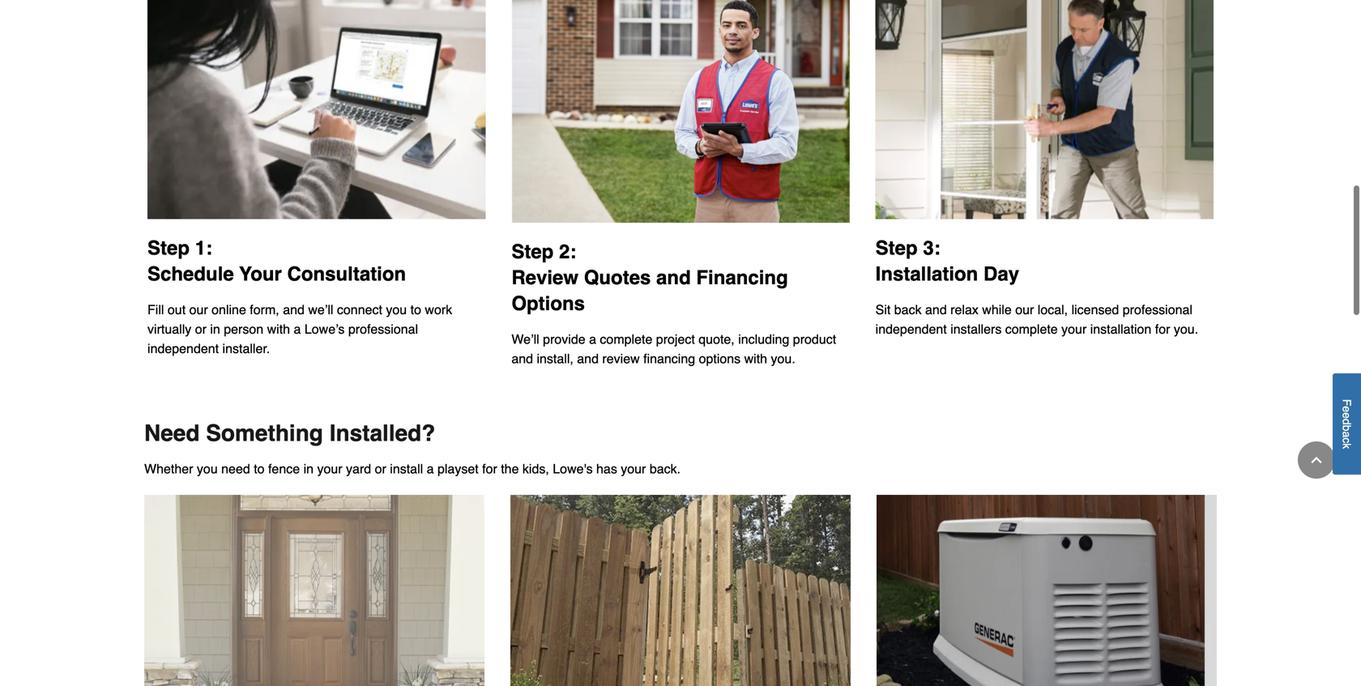 Task type: locate. For each thing, give the bounding box(es) containing it.
1:
[[195, 237, 212, 259]]

1 horizontal spatial with
[[744, 351, 767, 366]]

and down provide
[[577, 351, 599, 366]]

you
[[386, 302, 407, 317], [197, 462, 218, 477]]

fence
[[268, 462, 300, 477]]

or right yard
[[375, 462, 386, 477]]

kids,
[[523, 462, 549, 477]]

1 vertical spatial independent
[[147, 341, 219, 356]]

0 horizontal spatial in
[[210, 322, 220, 337]]

1 horizontal spatial to
[[411, 302, 421, 317]]

we'll
[[308, 302, 333, 317]]

a white stand-by generator installed outside a brick home. image
[[877, 495, 1217, 686]]

with inside we'll provide a complete project quote, including product and install, and review financing options with you.
[[744, 351, 767, 366]]

with inside the fill out our online form, and we'll connect you to work virtually or in person with a lowe's professional independent installer.
[[267, 322, 290, 337]]

0 horizontal spatial with
[[267, 322, 290, 337]]

step inside step 3: installation day
[[876, 237, 918, 259]]

1 horizontal spatial your
[[621, 462, 646, 477]]

you right connect
[[386, 302, 407, 317]]

need
[[221, 462, 250, 477]]

step left 3:
[[876, 237, 918, 259]]

you. inside sit back and relax while our local, licensed professional independent installers complete your installation for you.
[[1174, 322, 1199, 337]]

a right provide
[[589, 332, 596, 347]]

to right need
[[254, 462, 265, 477]]

step for step 1: schedule your consultation
[[147, 237, 190, 259]]

1 vertical spatial with
[[744, 351, 767, 366]]

1 horizontal spatial in
[[304, 462, 314, 477]]

our
[[189, 302, 208, 317], [1015, 302, 1034, 317]]

independent inside the fill out our online form, and we'll connect you to work virtually or in person with a lowe's professional independent installer.
[[147, 341, 219, 356]]

1 vertical spatial in
[[304, 462, 314, 477]]

a
[[294, 322, 301, 337], [589, 332, 596, 347], [1341, 432, 1354, 438], [427, 462, 434, 477]]

0 vertical spatial for
[[1155, 322, 1170, 337]]

step inside step 1: schedule your consultation
[[147, 237, 190, 259]]

2 horizontal spatial step
[[876, 237, 918, 259]]

professional down connect
[[348, 322, 418, 337]]

step
[[147, 237, 190, 259], [876, 237, 918, 259], [512, 241, 554, 263]]

need
[[144, 421, 200, 447]]

sit
[[876, 302, 891, 317]]

our inside the fill out our online form, and we'll connect you to work virtually or in person with a lowe's professional independent installer.
[[189, 302, 208, 317]]

2:
[[559, 241, 576, 263]]

and inside the fill out our online form, and we'll connect you to work virtually or in person with a lowe's professional independent installer.
[[283, 302, 305, 317]]

0 vertical spatial or
[[195, 322, 207, 337]]

a natural wood fence. image
[[511, 495, 851, 686]]

or right virtually
[[195, 322, 207, 337]]

for left the
[[482, 462, 497, 477]]

a man in a vest installing a door. image
[[876, 0, 1214, 219]]

in right fence
[[304, 462, 314, 477]]

has
[[596, 462, 617, 477]]

3:
[[923, 237, 941, 259]]

0 vertical spatial in
[[210, 322, 220, 337]]

0 horizontal spatial you.
[[771, 351, 796, 366]]

for right installation at the top of page
[[1155, 322, 1170, 337]]

0 vertical spatial to
[[411, 302, 421, 317]]

complete
[[1005, 322, 1058, 337], [600, 332, 653, 347]]

and down the we'll
[[512, 351, 533, 366]]

1 vertical spatial you.
[[771, 351, 796, 366]]

quote,
[[699, 332, 735, 347]]

independent down back
[[876, 322, 947, 337]]

complete up review
[[600, 332, 653, 347]]

need something installed?
[[144, 421, 435, 447]]

your down licensed
[[1062, 322, 1087, 337]]

for
[[1155, 322, 1170, 337], [482, 462, 497, 477]]

0 horizontal spatial your
[[317, 462, 342, 477]]

professional
[[1123, 302, 1193, 317], [348, 322, 418, 337]]

0 horizontal spatial to
[[254, 462, 265, 477]]

options
[[699, 351, 741, 366]]

1 vertical spatial to
[[254, 462, 265, 477]]

a left lowe's
[[294, 322, 301, 337]]

out
[[168, 302, 186, 317]]

with down form,
[[267, 322, 290, 337]]

1 horizontal spatial professional
[[1123, 302, 1193, 317]]

your
[[1062, 322, 1087, 337], [317, 462, 342, 477], [621, 462, 646, 477]]

0 vertical spatial with
[[267, 322, 290, 337]]

in
[[210, 322, 220, 337], [304, 462, 314, 477]]

review
[[512, 267, 579, 289]]

your right has
[[621, 462, 646, 477]]

a natural wood door with glass panels. image
[[144, 495, 485, 686]]

professional up installation at the top of page
[[1123, 302, 1193, 317]]

complete down local,
[[1005, 322, 1058, 337]]

you.
[[1174, 322, 1199, 337], [771, 351, 796, 366]]

1 vertical spatial or
[[375, 462, 386, 477]]

1 vertical spatial professional
[[348, 322, 418, 337]]

1 horizontal spatial independent
[[876, 322, 947, 337]]

0 horizontal spatial step
[[147, 237, 190, 259]]

1 horizontal spatial you.
[[1174, 322, 1199, 337]]

b
[[1341, 425, 1354, 432]]

you left need
[[197, 462, 218, 477]]

to
[[411, 302, 421, 317], [254, 462, 265, 477]]

0 vertical spatial independent
[[876, 322, 947, 337]]

or
[[195, 322, 207, 337], [375, 462, 386, 477]]

playset
[[438, 462, 479, 477]]

something
[[206, 421, 323, 447]]

in down online
[[210, 322, 220, 337]]

0 horizontal spatial for
[[482, 462, 497, 477]]

0 horizontal spatial independent
[[147, 341, 219, 356]]

relax
[[951, 302, 979, 317]]

1 horizontal spatial complete
[[1005, 322, 1058, 337]]

or inside the fill out our online form, and we'll connect you to work virtually or in person with a lowe's professional independent installer.
[[195, 322, 207, 337]]

professional inside sit back and relax while our local, licensed professional independent installers complete your installation for you.
[[1123, 302, 1193, 317]]

installers
[[951, 322, 1002, 337]]

you. down including
[[771, 351, 796, 366]]

our right out
[[189, 302, 208, 317]]

our right while
[[1015, 302, 1034, 317]]

with
[[267, 322, 290, 337], [744, 351, 767, 366]]

0 vertical spatial you.
[[1174, 322, 1199, 337]]

0 horizontal spatial complete
[[600, 332, 653, 347]]

scroll to top element
[[1298, 442, 1335, 479]]

a up k
[[1341, 432, 1354, 438]]

with down including
[[744, 351, 767, 366]]

and
[[656, 267, 691, 289], [283, 302, 305, 317], [925, 302, 947, 317], [512, 351, 533, 366], [577, 351, 599, 366]]

and right quotes
[[656, 267, 691, 289]]

step up review
[[512, 241, 554, 263]]

a right the install
[[427, 462, 434, 477]]

you. inside we'll provide a complete project quote, including product and install, and review financing options with you.
[[771, 351, 796, 366]]

and inside sit back and relax while our local, licensed professional independent installers complete your installation for you.
[[925, 302, 947, 317]]

e up b in the bottom right of the page
[[1341, 413, 1354, 419]]

1 horizontal spatial our
[[1015, 302, 1034, 317]]

installation
[[1090, 322, 1152, 337]]

and right back
[[925, 302, 947, 317]]

1 horizontal spatial for
[[1155, 322, 1170, 337]]

install
[[390, 462, 423, 477]]

0 vertical spatial you
[[386, 302, 407, 317]]

independent down virtually
[[147, 341, 219, 356]]

you. for step 2: review quotes and financing options
[[771, 351, 796, 366]]

a inside we'll provide a complete project quote, including product and install, and review financing options with you.
[[589, 332, 596, 347]]

and left we'll
[[283, 302, 305, 317]]

1 vertical spatial you
[[197, 462, 218, 477]]

0 vertical spatial professional
[[1123, 302, 1193, 317]]

e up d
[[1341, 406, 1354, 413]]

2 horizontal spatial your
[[1062, 322, 1087, 337]]

your left yard
[[317, 462, 342, 477]]

a inside button
[[1341, 432, 1354, 438]]

1 horizontal spatial step
[[512, 241, 554, 263]]

we'll
[[512, 332, 539, 347]]

step 3: installation day
[[876, 237, 1019, 285]]

1 our from the left
[[189, 302, 208, 317]]

step up schedule
[[147, 237, 190, 259]]

e
[[1341, 406, 1354, 413], [1341, 413, 1354, 419]]

independent
[[876, 322, 947, 337], [147, 341, 219, 356]]

independent inside sit back and relax while our local, licensed professional independent installers complete your installation for you.
[[876, 322, 947, 337]]

1 horizontal spatial you
[[386, 302, 407, 317]]

lowe's
[[553, 462, 593, 477]]

financing
[[696, 267, 788, 289]]

2 our from the left
[[1015, 302, 1034, 317]]

1 vertical spatial for
[[482, 462, 497, 477]]

0 horizontal spatial or
[[195, 322, 207, 337]]

fill out our online form, and we'll connect you to work virtually or in person with a lowe's professional independent installer.
[[147, 302, 452, 356]]

c
[[1341, 438, 1354, 444]]

0 horizontal spatial professional
[[348, 322, 418, 337]]

step inside step 2: review quotes and financing options
[[512, 241, 554, 263]]

k
[[1341, 444, 1354, 449]]

to left work
[[411, 302, 421, 317]]

you. right installation at the top of page
[[1174, 322, 1199, 337]]

0 horizontal spatial our
[[189, 302, 208, 317]]

1 horizontal spatial or
[[375, 462, 386, 477]]



Task type: describe. For each thing, give the bounding box(es) containing it.
a man in khaki pants, a button down shirt and a red lowe's vest in front of a white house. image
[[512, 0, 850, 223]]

we'll provide a complete project quote, including product and install, and review financing options with you.
[[512, 332, 836, 366]]

a dark-haired woman using a laptop on a white desk viewing the lowe's installation services page. image
[[147, 0, 486, 219]]

and inside step 2: review quotes and financing options
[[656, 267, 691, 289]]

lowe's
[[305, 322, 345, 337]]

install,
[[537, 351, 574, 366]]

complete inside we'll provide a complete project quote, including product and install, and review financing options with you.
[[600, 332, 653, 347]]

online
[[212, 302, 246, 317]]

0 horizontal spatial you
[[197, 462, 218, 477]]

virtually
[[147, 322, 191, 337]]

to inside the fill out our online form, and we'll connect you to work virtually or in person with a lowe's professional independent installer.
[[411, 302, 421, 317]]

while
[[982, 302, 1012, 317]]

whether you need to fence in your yard or install a playset for the kids, lowe's has your back.
[[144, 462, 681, 477]]

step for step 3: installation day
[[876, 237, 918, 259]]

f
[[1341, 399, 1354, 406]]

our inside sit back and relax while our local, licensed professional independent installers complete your installation for you.
[[1015, 302, 1034, 317]]

work
[[425, 302, 452, 317]]

whether
[[144, 462, 193, 477]]

step 1: schedule your consultation
[[147, 237, 406, 285]]

local,
[[1038, 302, 1068, 317]]

including
[[738, 332, 790, 347]]

installer.
[[222, 341, 270, 356]]

options
[[512, 293, 585, 315]]

2 e from the top
[[1341, 413, 1354, 419]]

you. for step 3: installation day
[[1174, 322, 1199, 337]]

d
[[1341, 419, 1354, 425]]

fill
[[147, 302, 164, 317]]

installation
[[876, 263, 978, 285]]

for inside sit back and relax while our local, licensed professional independent installers complete your installation for you.
[[1155, 322, 1170, 337]]

sit back and relax while our local, licensed professional independent installers complete your installation for you.
[[876, 302, 1199, 337]]

connect
[[337, 302, 382, 317]]

day
[[984, 263, 1019, 285]]

provide
[[543, 332, 586, 347]]

back
[[894, 302, 922, 317]]

financing
[[643, 351, 695, 366]]

review
[[602, 351, 640, 366]]

in inside the fill out our online form, and we'll connect you to work virtually or in person with a lowe's professional independent installer.
[[210, 322, 220, 337]]

licensed
[[1072, 302, 1119, 317]]

a inside the fill out our online form, and we'll connect you to work virtually or in person with a lowe's professional independent installer.
[[294, 322, 301, 337]]

back.
[[650, 462, 681, 477]]

professional inside the fill out our online form, and we'll connect you to work virtually or in person with a lowe's professional independent installer.
[[348, 322, 418, 337]]

yard
[[346, 462, 371, 477]]

complete inside sit back and relax while our local, licensed professional independent installers complete your installation for you.
[[1005, 322, 1058, 337]]

installed?
[[330, 421, 435, 447]]

consultation
[[287, 263, 406, 285]]

schedule
[[147, 263, 234, 285]]

step 2: review quotes and financing options
[[512, 241, 788, 315]]

project
[[656, 332, 695, 347]]

your
[[239, 263, 282, 285]]

the
[[501, 462, 519, 477]]

you inside the fill out our online form, and we'll connect you to work virtually or in person with a lowe's professional independent installer.
[[386, 302, 407, 317]]

product
[[793, 332, 836, 347]]

form,
[[250, 302, 279, 317]]

quotes
[[584, 267, 651, 289]]

f e e d b a c k button
[[1333, 374, 1361, 475]]

your inside sit back and relax while our local, licensed professional independent installers complete your installation for you.
[[1062, 322, 1087, 337]]

1 e from the top
[[1341, 406, 1354, 413]]

f e e d b a c k
[[1341, 399, 1354, 449]]

step for step 2: review quotes and financing options
[[512, 241, 554, 263]]

person
[[224, 322, 264, 337]]

chevron up image
[[1309, 452, 1325, 468]]



Task type: vqa. For each thing, say whether or not it's contained in the screenshot.
how corresponding to How to Unclog a Sink: 7 Easy Tips to Try
no



